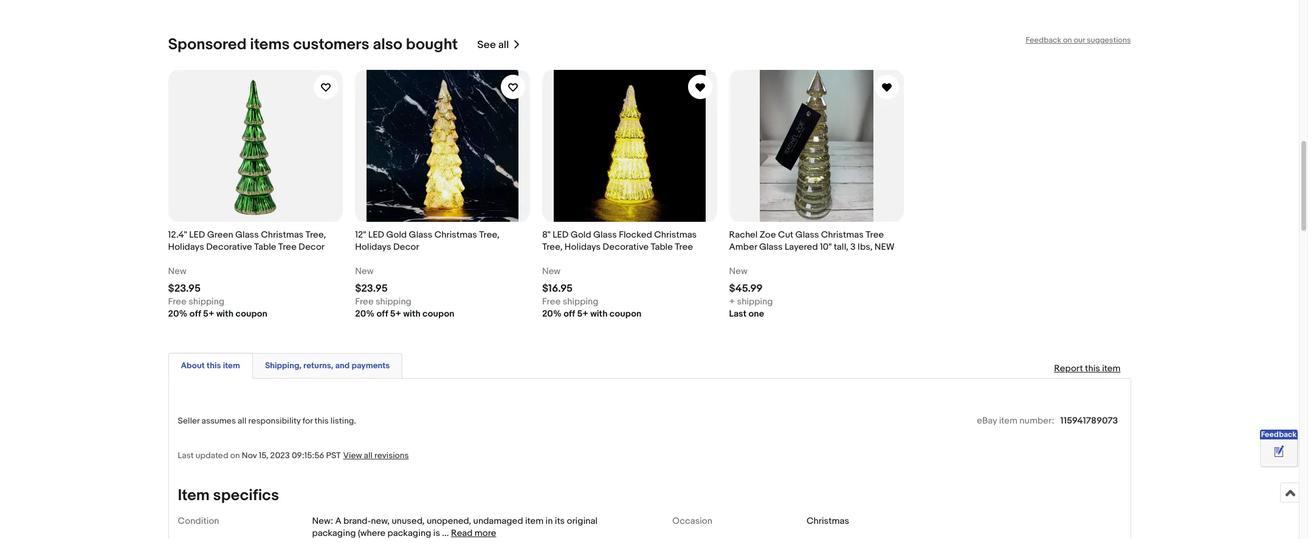 Task type: vqa. For each thing, say whether or not it's contained in the screenshot.
the bottom "Feedback"
yes



Task type: locate. For each thing, give the bounding box(es) containing it.
packaging down a
[[312, 528, 356, 539]]

about this item
[[181, 361, 240, 371]]

items
[[250, 35, 290, 54]]

2 horizontal spatial led
[[553, 229, 569, 241]]

2 horizontal spatial with
[[591, 308, 608, 320]]

3 new from the left
[[542, 266, 561, 277]]

with inside new $16.95 free shipping 20% off 5+ with coupon
[[591, 308, 608, 320]]

1 table from the left
[[254, 242, 276, 253]]

glass for decor
[[409, 229, 433, 241]]

2 $23.95 from the left
[[355, 283, 388, 295]]

1 horizontal spatial led
[[368, 229, 384, 241]]

1 horizontal spatial packaging
[[388, 528, 431, 539]]

feedback on our suggestions
[[1026, 35, 1131, 45]]

see all
[[478, 39, 509, 51]]

1 decorative from the left
[[206, 242, 252, 253]]

0 horizontal spatial $23.95
[[168, 283, 201, 295]]

0 horizontal spatial free shipping text field
[[355, 296, 412, 308]]

original
[[567, 516, 598, 527]]

last left 'updated'
[[178, 451, 194, 461]]

1 horizontal spatial off
[[377, 308, 388, 320]]

1 horizontal spatial decorative
[[603, 242, 649, 253]]

new up free shipping text box
[[168, 266, 187, 277]]

New text field
[[729, 266, 748, 278]]

new for 12" led gold glass christmas tree, holidays decor
[[355, 266, 374, 277]]

all right assumes
[[238, 416, 247, 426]]

1 horizontal spatial decor
[[393, 242, 419, 253]]

responsibility
[[248, 416, 301, 426]]

holidays down 12.4"
[[168, 242, 204, 253]]

holidays down 12"
[[355, 242, 391, 253]]

report this item link
[[1048, 357, 1127, 381]]

0 horizontal spatial all
[[238, 416, 247, 426]]

led right 8"
[[553, 229, 569, 241]]

flocked
[[619, 229, 652, 241]]

2 horizontal spatial this
[[1085, 363, 1101, 375]]

3 shipping from the left
[[563, 296, 599, 308]]

item
[[178, 487, 210, 505]]

1 horizontal spatial 20%
[[355, 308, 375, 320]]

shipping
[[189, 296, 224, 308], [376, 296, 412, 308], [563, 296, 599, 308], [737, 296, 773, 308]]

New text field
[[168, 266, 187, 278], [355, 266, 374, 278], [542, 266, 561, 278]]

0 vertical spatial last
[[729, 308, 747, 320]]

+
[[729, 296, 735, 308]]

on left our
[[1064, 35, 1072, 45]]

1 new text field from the left
[[168, 266, 187, 278]]

$23.95 text field down 12"
[[355, 283, 388, 295]]

0 vertical spatial on
[[1064, 35, 1072, 45]]

one
[[749, 308, 764, 320]]

item inside new: a brand-new, unused, unopened, undamaged item in its original packaging (where packaging is ...
[[525, 516, 544, 527]]

sponsored
[[168, 35, 247, 54]]

2 free from the left
[[355, 296, 374, 308]]

view
[[343, 451, 362, 461]]

1 horizontal spatial gold
[[571, 229, 591, 241]]

item right ebay
[[1000, 415, 1018, 427]]

new,
[[371, 516, 390, 527]]

20% up about
[[168, 308, 188, 320]]

tab list containing about this item
[[168, 351, 1131, 379]]

2 new text field from the left
[[355, 266, 374, 278]]

20% off 5+ with coupon text field
[[168, 308, 267, 321], [355, 308, 455, 321], [542, 308, 642, 321]]

3 5+ from the left
[[577, 308, 589, 320]]

glass up layered
[[796, 229, 819, 241]]

0 horizontal spatial table
[[254, 242, 276, 253]]

1 $23.95 from the left
[[168, 283, 201, 295]]

free
[[168, 296, 187, 308], [355, 296, 374, 308], [542, 296, 561, 308]]

number:
[[1020, 415, 1055, 427]]

1 5+ from the left
[[203, 308, 214, 320]]

1 vertical spatial on
[[230, 451, 240, 461]]

1 20% from the left
[[168, 308, 188, 320]]

1 horizontal spatial tree
[[675, 242, 693, 253]]

new up '$16.95' 'text field'
[[542, 266, 561, 277]]

2 table from the left
[[651, 242, 673, 253]]

new $23.95 free shipping 20% off 5+ with coupon down green
[[168, 266, 267, 320]]

1 led from the left
[[189, 229, 205, 241]]

20% up the payments
[[355, 308, 375, 320]]

shipping inside new $45.99 + shipping last one
[[737, 296, 773, 308]]

last
[[729, 308, 747, 320], [178, 451, 194, 461]]

gold for $16.95
[[571, 229, 591, 241]]

1 free shipping text field from the left
[[355, 296, 412, 308]]

led
[[189, 229, 205, 241], [368, 229, 384, 241], [553, 229, 569, 241]]

1 gold from the left
[[386, 229, 407, 241]]

decorative down 'flocked'
[[603, 242, 649, 253]]

0 horizontal spatial new text field
[[168, 266, 187, 278]]

3 new text field from the left
[[542, 266, 561, 278]]

tree, inside 12.4" led green glass christmas tree, holidays decorative table tree decor
[[306, 229, 326, 241]]

1 20% off 5+ with coupon text field from the left
[[168, 308, 267, 321]]

3 with from the left
[[591, 308, 608, 320]]

2 new from the left
[[355, 266, 374, 277]]

2 decor from the left
[[393, 242, 419, 253]]

$23.95
[[168, 283, 201, 295], [355, 283, 388, 295]]

tree, left 8"
[[479, 229, 500, 241]]

$23.95 text field
[[168, 283, 201, 295], [355, 283, 388, 295]]

glass inside 12.4" led green glass christmas tree, holidays decorative table tree decor
[[235, 229, 259, 241]]

3 holidays from the left
[[565, 242, 601, 253]]

pst
[[326, 451, 341, 461]]

new inside new $16.95 free shipping 20% off 5+ with coupon
[[542, 266, 561, 277]]

on left nov
[[230, 451, 240, 461]]

free for 12" led gold glass christmas tree, holidays decor
[[355, 296, 374, 308]]

4 shipping from the left
[[737, 296, 773, 308]]

with
[[216, 308, 234, 320], [404, 308, 421, 320], [591, 308, 608, 320]]

0 horizontal spatial decor
[[299, 242, 325, 253]]

0 horizontal spatial new $23.95 free shipping 20% off 5+ with coupon
[[168, 266, 267, 320]]

coupon for holidays
[[610, 308, 642, 320]]

20% off 5+ with coupon text field for decor
[[355, 308, 455, 321]]

listing.
[[331, 416, 356, 426]]

about
[[181, 361, 205, 371]]

1 horizontal spatial last
[[729, 308, 747, 320]]

0 vertical spatial all
[[498, 39, 509, 51]]

3 20% off 5+ with coupon text field from the left
[[542, 308, 642, 321]]

new: a brand-new, unused, unopened, undamaged item in its original packaging (where packaging is ...
[[312, 516, 598, 539]]

2 decorative from the left
[[603, 242, 649, 253]]

2 horizontal spatial tree,
[[542, 242, 563, 253]]

christmas
[[261, 229, 304, 241], [435, 229, 477, 241], [654, 229, 697, 241], [821, 229, 864, 241], [807, 516, 850, 527]]

led inside 8" led gold glass flocked christmas tree, holidays decorative table tree
[[553, 229, 569, 241]]

0 horizontal spatial tree,
[[306, 229, 326, 241]]

glass inside 8" led gold glass flocked christmas tree, holidays decorative table tree
[[593, 229, 617, 241]]

2 holidays from the left
[[355, 242, 391, 253]]

decorative down green
[[206, 242, 252, 253]]

Free shipping text field
[[168, 296, 224, 308]]

1 horizontal spatial with
[[404, 308, 421, 320]]

0 horizontal spatial off
[[190, 308, 201, 320]]

0 horizontal spatial with
[[216, 308, 234, 320]]

new up $45.99
[[729, 266, 748, 277]]

0 horizontal spatial $23.95 text field
[[168, 283, 201, 295]]

1 new from the left
[[168, 266, 187, 277]]

20% inside new $16.95 free shipping 20% off 5+ with coupon
[[542, 308, 562, 320]]

new $23.95 free shipping 20% off 5+ with coupon down the 12" led gold glass christmas tree, holidays decor
[[355, 266, 455, 320]]

1 horizontal spatial all
[[364, 451, 373, 461]]

0 vertical spatial feedback
[[1026, 35, 1062, 45]]

tree, left 12"
[[306, 229, 326, 241]]

2 off from the left
[[377, 308, 388, 320]]

also
[[373, 35, 403, 54]]

$23.95 up free shipping text box
[[168, 283, 201, 295]]

gold
[[386, 229, 407, 241], [571, 229, 591, 241]]

1 horizontal spatial coupon
[[423, 308, 455, 320]]

2 horizontal spatial 5+
[[577, 308, 589, 320]]

tree, down 8"
[[542, 242, 563, 253]]

0 horizontal spatial on
[[230, 451, 240, 461]]

new
[[875, 242, 895, 253]]

coupon for decor
[[423, 308, 455, 320]]

coupon
[[236, 308, 267, 320], [423, 308, 455, 320], [610, 308, 642, 320]]

2 coupon from the left
[[423, 308, 455, 320]]

shipping inside new $16.95 free shipping 20% off 5+ with coupon
[[563, 296, 599, 308]]

5+ for decorative
[[203, 308, 214, 320]]

new $23.95 free shipping 20% off 5+ with coupon
[[168, 266, 267, 320], [355, 266, 455, 320]]

holidays inside the 12" led gold glass christmas tree, holidays decor
[[355, 242, 391, 253]]

tab list
[[168, 351, 1131, 379]]

1 horizontal spatial new text field
[[355, 266, 374, 278]]

2 horizontal spatial coupon
[[610, 308, 642, 320]]

0 horizontal spatial feedback
[[1026, 35, 1062, 45]]

free inside new $16.95 free shipping 20% off 5+ with coupon
[[542, 296, 561, 308]]

1 $23.95 text field from the left
[[168, 283, 201, 295]]

2 20% off 5+ with coupon text field from the left
[[355, 308, 455, 321]]

glass left 'flocked'
[[593, 229, 617, 241]]

new text field down 12"
[[355, 266, 374, 278]]

2 free shipping text field from the left
[[542, 296, 599, 308]]

0 horizontal spatial led
[[189, 229, 205, 241]]

glass inside the 12" led gold glass christmas tree, holidays decor
[[409, 229, 433, 241]]

this
[[207, 361, 221, 371], [1085, 363, 1101, 375], [315, 416, 329, 426]]

tree, for 12" led gold glass christmas tree, holidays decor
[[479, 229, 500, 241]]

0 horizontal spatial coupon
[[236, 308, 267, 320]]

4 new from the left
[[729, 266, 748, 277]]

2023
[[270, 451, 290, 461]]

1 new $23.95 free shipping 20% off 5+ with coupon from the left
[[168, 266, 267, 320]]

1 horizontal spatial 20% off 5+ with coupon text field
[[355, 308, 455, 321]]

last down +
[[729, 308, 747, 320]]

on
[[1064, 35, 1072, 45], [230, 451, 240, 461]]

3 led from the left
[[553, 229, 569, 241]]

glass down zoe
[[759, 242, 783, 253]]

off up the payments
[[377, 308, 388, 320]]

all right see
[[498, 39, 509, 51]]

1 horizontal spatial $23.95 text field
[[355, 283, 388, 295]]

Free shipping text field
[[355, 296, 412, 308], [542, 296, 599, 308]]

20% for 12" led gold glass christmas tree, holidays decor
[[355, 308, 375, 320]]

0 horizontal spatial tree
[[278, 242, 297, 253]]

1 horizontal spatial on
[[1064, 35, 1072, 45]]

2 5+ from the left
[[390, 308, 401, 320]]

$23.95 for 12.4" led green glass christmas tree, holidays decorative table tree decor
[[168, 283, 201, 295]]

2 horizontal spatial tree
[[866, 229, 884, 241]]

feedback
[[1026, 35, 1062, 45], [1262, 430, 1297, 440]]

gold right 8"
[[571, 229, 591, 241]]

2 horizontal spatial all
[[498, 39, 509, 51]]

report
[[1055, 363, 1083, 375]]

this inside button
[[207, 361, 221, 371]]

1 horizontal spatial free shipping text field
[[542, 296, 599, 308]]

holidays up new $16.95 free shipping 20% off 5+ with coupon
[[565, 242, 601, 253]]

2 20% from the left
[[355, 308, 375, 320]]

holidays inside 12.4" led green glass christmas tree, holidays decorative table tree decor
[[168, 242, 204, 253]]

1 horizontal spatial holidays
[[355, 242, 391, 253]]

5+
[[203, 308, 214, 320], [390, 308, 401, 320], [577, 308, 589, 320]]

20% off 5+ with coupon text field for holidays
[[542, 308, 642, 321]]

1 with from the left
[[216, 308, 234, 320]]

this right report
[[1085, 363, 1101, 375]]

2 horizontal spatial holidays
[[565, 242, 601, 253]]

1 vertical spatial feedback
[[1262, 430, 1297, 440]]

shipping, returns, and payments button
[[265, 360, 390, 372]]

$45.99 text field
[[729, 283, 763, 295]]

glass right 12"
[[409, 229, 433, 241]]

this right 'for' on the bottom left of page
[[315, 416, 329, 426]]

1 horizontal spatial 5+
[[390, 308, 401, 320]]

1 packaging from the left
[[312, 528, 356, 539]]

20% for 12.4" led green glass christmas tree, holidays decorative table tree decor
[[168, 308, 188, 320]]

0 horizontal spatial 20%
[[168, 308, 188, 320]]

3 coupon from the left
[[610, 308, 642, 320]]

1 horizontal spatial free
[[355, 296, 374, 308]]

shipping for holidays
[[563, 296, 599, 308]]

item inside button
[[223, 361, 240, 371]]

09:15:56
[[292, 451, 324, 461]]

1 coupon from the left
[[236, 308, 267, 320]]

off inside new $16.95 free shipping 20% off 5+ with coupon
[[564, 308, 575, 320]]

layered
[[785, 242, 818, 253]]

2 horizontal spatial free
[[542, 296, 561, 308]]

tree, for 12.4" led green glass christmas tree, holidays decorative table tree decor
[[306, 229, 326, 241]]

5+ inside new $16.95 free shipping 20% off 5+ with coupon
[[577, 308, 589, 320]]

gold inside the 12" led gold glass christmas tree, holidays decor
[[386, 229, 407, 241]]

tree,
[[306, 229, 326, 241], [479, 229, 500, 241], [542, 242, 563, 253]]

holidays for 12"
[[355, 242, 391, 253]]

table
[[254, 242, 276, 253], [651, 242, 673, 253]]

cut
[[778, 229, 794, 241]]

$23.95 text field for 12" led gold glass christmas tree, holidays decor
[[355, 283, 388, 295]]

rachel
[[729, 229, 758, 241]]

item left "in"
[[525, 516, 544, 527]]

led right 12"
[[368, 229, 384, 241]]

gold inside 8" led gold glass flocked christmas tree, holidays decorative table tree
[[571, 229, 591, 241]]

shipping,
[[265, 361, 302, 371]]

coupon inside new $16.95 free shipping 20% off 5+ with coupon
[[610, 308, 642, 320]]

1 horizontal spatial feedback
[[1262, 430, 1297, 440]]

last updated on nov 15, 2023 09:15:56 pst view all revisions
[[178, 451, 409, 461]]

off down $16.95
[[564, 308, 575, 320]]

0 horizontal spatial decorative
[[206, 242, 252, 253]]

off
[[190, 308, 201, 320], [377, 308, 388, 320], [564, 308, 575, 320]]

ebay
[[977, 415, 997, 427]]

holidays
[[168, 242, 204, 253], [355, 242, 391, 253], [565, 242, 601, 253]]

2 with from the left
[[404, 308, 421, 320]]

item
[[223, 361, 240, 371], [1103, 363, 1121, 375], [1000, 415, 1018, 427], [525, 516, 544, 527]]

new text field up '$16.95' 'text field'
[[542, 266, 561, 278]]

$23.95 for 12" led gold glass christmas tree, holidays decor
[[355, 283, 388, 295]]

1 horizontal spatial $23.95
[[355, 283, 388, 295]]

new text field for 12" led gold glass christmas tree, holidays decor
[[355, 266, 374, 278]]

view all revisions link
[[341, 450, 409, 462]]

0 horizontal spatial last
[[178, 451, 194, 461]]

$23.95 down 12"
[[355, 283, 388, 295]]

christmas inside the rachel zoe cut glass christmas tree amber glass layered 10" tall, 3 lbs, new
[[821, 229, 864, 241]]

1 off from the left
[[190, 308, 201, 320]]

new down 12"
[[355, 266, 374, 277]]

holidays for 12.4"
[[168, 242, 204, 253]]

see
[[478, 39, 496, 51]]

12" led gold glass christmas tree, holidays decor
[[355, 229, 500, 253]]

$23.95 text field up free shipping text box
[[168, 283, 201, 295]]

off up about
[[190, 308, 201, 320]]

3 off from the left
[[564, 308, 575, 320]]

2 horizontal spatial off
[[564, 308, 575, 320]]

2 horizontal spatial new text field
[[542, 266, 561, 278]]

1 holidays from the left
[[168, 242, 204, 253]]

0 horizontal spatial 5+
[[203, 308, 214, 320]]

2 $23.95 text field from the left
[[355, 283, 388, 295]]

tree, inside the 12" led gold glass christmas tree, holidays decor
[[479, 229, 500, 241]]

led inside the 12" led gold glass christmas tree, holidays decor
[[368, 229, 384, 241]]

1 horizontal spatial tree,
[[479, 229, 500, 241]]

0 horizontal spatial free
[[168, 296, 187, 308]]

new text field up free shipping text box
[[168, 266, 187, 278]]

christmas inside the 12" led gold glass christmas tree, holidays decor
[[435, 229, 477, 241]]

glass
[[235, 229, 259, 241], [409, 229, 433, 241], [593, 229, 617, 241], [796, 229, 819, 241], [759, 242, 783, 253]]

glass right green
[[235, 229, 259, 241]]

tree
[[866, 229, 884, 241], [278, 242, 297, 253], [675, 242, 693, 253]]

item right about
[[223, 361, 240, 371]]

coupon for decorative
[[236, 308, 267, 320]]

led right 12.4"
[[189, 229, 205, 241]]

tall,
[[834, 242, 849, 253]]

5+ for holidays
[[577, 308, 589, 320]]

2 new $23.95 free shipping 20% off 5+ with coupon from the left
[[355, 266, 455, 320]]

packaging down unused,
[[388, 528, 431, 539]]

2 horizontal spatial 20% off 5+ with coupon text field
[[542, 308, 642, 321]]

0 horizontal spatial packaging
[[312, 528, 356, 539]]

seller
[[178, 416, 200, 426]]

2 shipping from the left
[[376, 296, 412, 308]]

0 horizontal spatial gold
[[386, 229, 407, 241]]

2 gold from the left
[[571, 229, 591, 241]]

all right view
[[364, 451, 373, 461]]

20% down $16.95
[[542, 308, 562, 320]]

and
[[335, 361, 350, 371]]

gold right 12"
[[386, 229, 407, 241]]

1 decor from the left
[[299, 242, 325, 253]]

0 horizontal spatial holidays
[[168, 242, 204, 253]]

led inside 12.4" led green glass christmas tree, holidays decorative table tree decor
[[189, 229, 205, 241]]

decorative
[[206, 242, 252, 253], [603, 242, 649, 253]]

new:
[[312, 516, 333, 527]]

12.4"
[[168, 229, 187, 241]]

2 led from the left
[[368, 229, 384, 241]]

sponsored items customers also bought
[[168, 35, 458, 54]]

1 horizontal spatial table
[[651, 242, 673, 253]]

3 free from the left
[[542, 296, 561, 308]]

1 free from the left
[[168, 296, 187, 308]]

20%
[[168, 308, 188, 320], [355, 308, 375, 320], [542, 308, 562, 320]]

last inside new $45.99 + shipping last one
[[729, 308, 747, 320]]

this right about
[[207, 361, 221, 371]]

5+ for decor
[[390, 308, 401, 320]]

$23.95 text field for 12.4" led green glass christmas tree, holidays decorative table tree decor
[[168, 283, 201, 295]]

0 horizontal spatial this
[[207, 361, 221, 371]]

all
[[498, 39, 509, 51], [238, 416, 247, 426], [364, 451, 373, 461]]

1 horizontal spatial new $23.95 free shipping 20% off 5+ with coupon
[[355, 266, 455, 320]]

3 20% from the left
[[542, 308, 562, 320]]

1 shipping from the left
[[189, 296, 224, 308]]

holidays inside 8" led gold glass flocked christmas tree, holidays decorative table tree
[[565, 242, 601, 253]]

christmas inside 12.4" led green glass christmas tree, holidays decorative table tree decor
[[261, 229, 304, 241]]

new inside new $45.99 + shipping last one
[[729, 266, 748, 277]]

new
[[168, 266, 187, 277], [355, 266, 374, 277], [542, 266, 561, 277], [729, 266, 748, 277]]

0 horizontal spatial 20% off 5+ with coupon text field
[[168, 308, 267, 321]]

2 horizontal spatial 20%
[[542, 308, 562, 320]]



Task type: describe. For each thing, give the bounding box(es) containing it.
christmas inside 8" led gold glass flocked christmas tree, holidays decorative table tree
[[654, 229, 697, 241]]

for
[[303, 416, 313, 426]]

feedback for feedback
[[1262, 430, 1297, 440]]

tree inside the rachel zoe cut glass christmas tree amber glass layered 10" tall, 3 lbs, new
[[866, 229, 884, 241]]

3
[[851, 242, 856, 253]]

(where
[[358, 528, 386, 539]]

new for rachel zoe cut glass christmas tree amber glass layered 10" tall, 3 lbs, new
[[729, 266, 748, 277]]

condition
[[178, 516, 219, 527]]

tree inside 12.4" led green glass christmas tree, holidays decorative table tree decor
[[278, 242, 297, 253]]

unopened,
[[427, 516, 471, 527]]

table inside 8" led gold glass flocked christmas tree, holidays decorative table tree
[[651, 242, 673, 253]]

item right report
[[1103, 363, 1121, 375]]

1 vertical spatial all
[[238, 416, 247, 426]]

glass for glass
[[796, 229, 819, 241]]

payments
[[352, 361, 390, 371]]

free shipping text field for $23.95
[[355, 296, 412, 308]]

table inside 12.4" led green glass christmas tree, holidays decorative table tree decor
[[254, 242, 276, 253]]

off for holidays
[[564, 308, 575, 320]]

assumes
[[202, 416, 236, 426]]

is
[[433, 528, 440, 539]]

christmas for 12.4" led green glass christmas tree, holidays decorative table tree decor
[[261, 229, 304, 241]]

nov
[[242, 451, 257, 461]]

see all link
[[478, 35, 521, 54]]

report this item
[[1055, 363, 1121, 375]]

20% for 8" led gold glass flocked christmas tree, holidays decorative table tree
[[542, 308, 562, 320]]

10"
[[820, 242, 832, 253]]

decorative inside 8" led gold glass flocked christmas tree, holidays decorative table tree
[[603, 242, 649, 253]]

feedback on our suggestions link
[[1026, 35, 1131, 45]]

shipping for decor
[[376, 296, 412, 308]]

8" led gold glass flocked christmas tree, holidays decorative table tree
[[542, 229, 697, 253]]

christmas for rachel zoe cut glass christmas tree amber glass layered 10" tall, 3 lbs, new
[[821, 229, 864, 241]]

off for decor
[[377, 308, 388, 320]]

new $23.95 free shipping 20% off 5+ with coupon for decorative
[[168, 266, 267, 320]]

shipping for decorative
[[189, 296, 224, 308]]

christmas for 12" led gold glass christmas tree, holidays decor
[[435, 229, 477, 241]]

rachel zoe cut glass christmas tree amber glass layered 10" tall, 3 lbs, new
[[729, 229, 895, 253]]

115941789073
[[1061, 415, 1119, 427]]

$16.95
[[542, 283, 573, 295]]

...
[[442, 528, 449, 539]]

lbs,
[[858, 242, 873, 253]]

returns,
[[304, 361, 333, 371]]

off for decorative
[[190, 308, 201, 320]]

item specifics
[[178, 487, 279, 505]]

new $45.99 + shipping last one
[[729, 266, 773, 320]]

with for decorative
[[216, 308, 234, 320]]

specifics
[[213, 487, 279, 505]]

new text field for 8" led gold glass flocked christmas tree, holidays decorative table tree
[[542, 266, 561, 278]]

+ shipping text field
[[729, 296, 773, 308]]

decor inside 12.4" led green glass christmas tree, holidays decorative table tree decor
[[299, 242, 325, 253]]

amber
[[729, 242, 757, 253]]

this for report
[[1085, 363, 1101, 375]]

20% off 5+ with coupon text field for decorative
[[168, 308, 267, 321]]

bought
[[406, 35, 458, 54]]

led for 12"
[[368, 229, 384, 241]]

new for 8" led gold glass flocked christmas tree, holidays decorative table tree
[[542, 266, 561, 277]]

our
[[1074, 35, 1086, 45]]

brand-
[[344, 516, 371, 527]]

a
[[335, 516, 342, 527]]

decor inside the 12" led gold glass christmas tree, holidays decor
[[393, 242, 419, 253]]

shipping for glass
[[737, 296, 773, 308]]

12.4" led green glass christmas tree, holidays decorative table tree decor
[[168, 229, 326, 253]]

new text field for 12.4" led green glass christmas tree, holidays decorative table tree decor
[[168, 266, 187, 278]]

its
[[555, 516, 565, 527]]

12"
[[355, 229, 366, 241]]

$45.99
[[729, 283, 763, 295]]

zoe
[[760, 229, 776, 241]]

free for 12.4" led green glass christmas tree, holidays decorative table tree decor
[[168, 296, 187, 308]]

with for holidays
[[591, 308, 608, 320]]

2 packaging from the left
[[388, 528, 431, 539]]

customers
[[293, 35, 369, 54]]

2 vertical spatial all
[[364, 451, 373, 461]]

new for 12.4" led green glass christmas tree, holidays decorative table tree decor
[[168, 266, 187, 277]]

revisions
[[375, 451, 409, 461]]

feedback for feedback on our suggestions
[[1026, 35, 1062, 45]]

unused,
[[392, 516, 425, 527]]

with for decor
[[404, 308, 421, 320]]

led for 8"
[[553, 229, 569, 241]]

new $23.95 free shipping 20% off 5+ with coupon for decor
[[355, 266, 455, 320]]

$16.95 text field
[[542, 283, 573, 295]]

15,
[[259, 451, 268, 461]]

this for about
[[207, 361, 221, 371]]

gold for $23.95
[[386, 229, 407, 241]]

tree inside 8" led gold glass flocked christmas tree, holidays decorative table tree
[[675, 242, 693, 253]]

1 horizontal spatial this
[[315, 416, 329, 426]]

free shipping text field for $16.95
[[542, 296, 599, 308]]

undamaged
[[473, 516, 523, 527]]

about this item button
[[181, 360, 240, 372]]

in
[[546, 516, 553, 527]]

free for 8" led gold glass flocked christmas tree, holidays decorative table tree
[[542, 296, 561, 308]]

new $16.95 free shipping 20% off 5+ with coupon
[[542, 266, 642, 320]]

tree, inside 8" led gold glass flocked christmas tree, holidays decorative table tree
[[542, 242, 563, 253]]

glass for decorative
[[235, 229, 259, 241]]

updated
[[196, 451, 228, 461]]

shipping, returns, and payments
[[265, 361, 390, 371]]

glass for holidays
[[593, 229, 617, 241]]

seller assumes all responsibility for this listing.
[[178, 416, 356, 426]]

green
[[207, 229, 233, 241]]

1 vertical spatial last
[[178, 451, 194, 461]]

Last one text field
[[729, 308, 764, 321]]

8"
[[542, 229, 551, 241]]

occasion
[[673, 516, 713, 527]]

ebay item number: 115941789073
[[977, 415, 1119, 427]]

See all text field
[[478, 39, 509, 51]]

decorative inside 12.4" led green glass christmas tree, holidays decorative table tree decor
[[206, 242, 252, 253]]

suggestions
[[1087, 35, 1131, 45]]

led for 12.4"
[[189, 229, 205, 241]]



